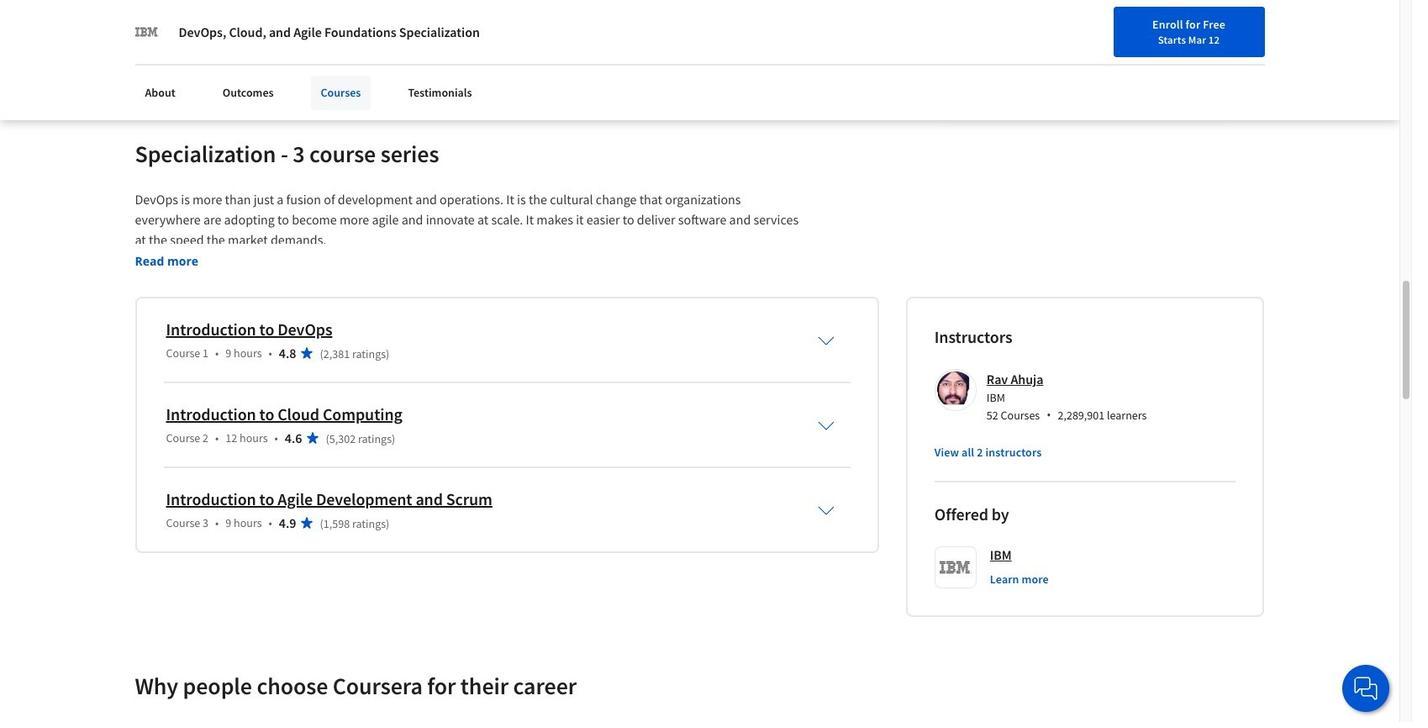 Task type: locate. For each thing, give the bounding box(es) containing it.
None search field
[[240, 11, 644, 44]]

rav ahuja image
[[938, 372, 975, 409]]

coursera career certificate image
[[947, 0, 1228, 103]]



Task type: describe. For each thing, give the bounding box(es) containing it.
ibm image
[[135, 20, 159, 44]]



Task type: vqa. For each thing, say whether or not it's contained in the screenshot.
rav ahuja image
yes



